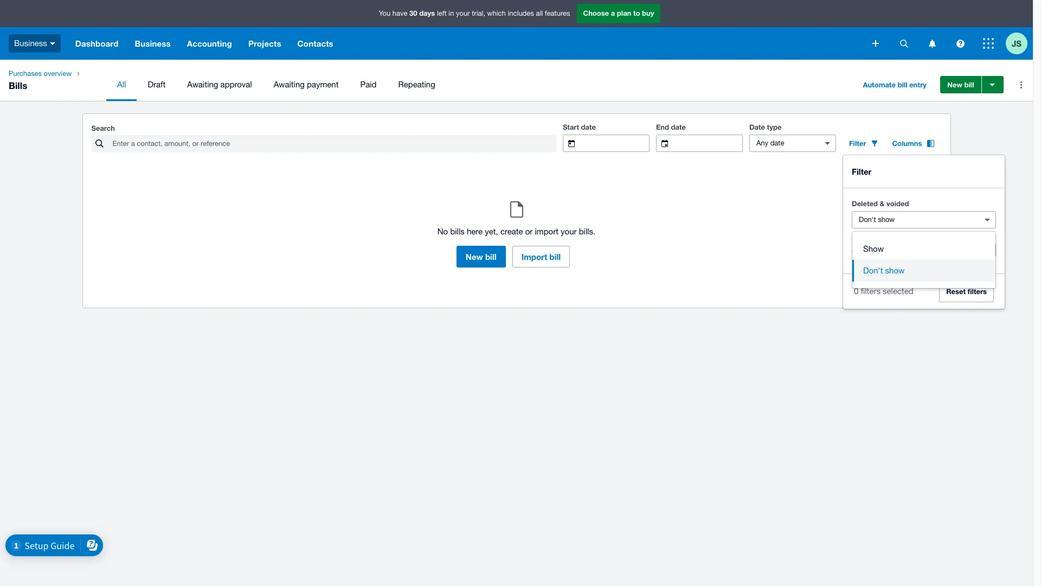 Task type: vqa. For each thing, say whether or not it's contained in the screenshot.
More line item options image for Amount field related to seventh Quantity field from the bottom of the 'Invoice line item list' element Account text box
no



Task type: locate. For each thing, give the bounding box(es) containing it.
navigation
[[67, 27, 865, 60]]

0 horizontal spatial your
[[456, 9, 470, 17]]

business button
[[0, 27, 67, 60], [127, 27, 179, 60]]

0 vertical spatial new bill
[[948, 80, 975, 89]]

columns button
[[886, 135, 942, 152]]

filter left columns
[[850, 139, 867, 148]]

awaiting
[[187, 80, 218, 89], [274, 80, 305, 89]]

1 business button from the left
[[0, 27, 67, 60]]

your
[[456, 9, 470, 17], [561, 227, 577, 236]]

filters right 0
[[861, 287, 881, 296]]

0 vertical spatial new
[[948, 80, 963, 89]]

group containing show
[[853, 232, 996, 288]]

Start date field
[[584, 135, 649, 151]]

2 date from the left
[[672, 123, 686, 131]]

banner
[[0, 0, 1034, 60]]

dashboard
[[75, 39, 119, 48]]

date for end date
[[672, 123, 686, 131]]

0 horizontal spatial business button
[[0, 27, 67, 60]]

svg image
[[873, 40, 880, 47]]

1 horizontal spatial filters
[[968, 287, 988, 296]]

2 awaiting from the left
[[274, 80, 305, 89]]

bill inside button
[[550, 252, 561, 262]]

accounting button
[[179, 27, 240, 60]]

show
[[864, 244, 885, 253], [852, 245, 873, 254]]

bills
[[451, 227, 465, 236], [907, 245, 921, 254]]

menu inside bills navigation
[[106, 68, 848, 101]]

new bill
[[948, 80, 975, 89], [466, 252, 497, 262]]

awaiting for awaiting payment
[[274, 80, 305, 89]]

business up draft
[[135, 39, 171, 48]]

filters
[[861, 287, 881, 296], [968, 287, 988, 296]]

js
[[1013, 38, 1022, 48]]

1 vertical spatial new
[[466, 252, 483, 262]]

awaiting left payment
[[274, 80, 305, 89]]

which
[[488, 9, 506, 17]]

reset
[[947, 287, 966, 296]]

1 horizontal spatial bills
[[907, 245, 921, 254]]

business up purchases
[[14, 38, 47, 48]]

don't show
[[864, 266, 905, 275]]

0 vertical spatial new bill button
[[941, 76, 982, 93]]

menu
[[106, 68, 848, 101]]

new for new bill button inside the bills navigation
[[948, 80, 963, 89]]

0 horizontal spatial date
[[581, 123, 596, 131]]

in
[[449, 9, 454, 17]]

awaiting payment link
[[263, 68, 350, 101]]

list box
[[853, 232, 996, 288]]

new right entry
[[948, 80, 963, 89]]

new inside bills navigation
[[948, 80, 963, 89]]

Date type field
[[750, 135, 816, 151]]

0 vertical spatial bills
[[451, 227, 465, 236]]

show inside filter group
[[852, 245, 873, 254]]

show
[[886, 266, 905, 275]]

business button up purchases overview
[[0, 27, 67, 60]]

bills right the no
[[451, 227, 465, 236]]

business
[[14, 38, 47, 48], [135, 39, 171, 48]]

new bill button
[[941, 76, 982, 93], [457, 246, 506, 268]]

bill inside popup button
[[898, 80, 908, 89]]

filters right 'reset' at right
[[968, 287, 988, 296]]

entry
[[910, 80, 927, 89]]

0 horizontal spatial awaiting
[[187, 80, 218, 89]]

show inside button
[[864, 244, 885, 253]]

contacts
[[298, 39, 334, 48]]

new
[[948, 80, 963, 89], [466, 252, 483, 262]]

0 horizontal spatial new bill
[[466, 252, 497, 262]]

0
[[855, 287, 859, 296]]

date type
[[750, 123, 782, 131]]

business button up draft
[[127, 27, 179, 60]]

0 vertical spatial filter
[[850, 139, 867, 148]]

1 horizontal spatial new bill button
[[941, 76, 982, 93]]

End date field
[[677, 135, 743, 151]]

or
[[526, 227, 533, 236]]

0 vertical spatial your
[[456, 9, 470, 17]]

group
[[853, 232, 996, 288]]

0 filters selected
[[855, 287, 914, 296]]

1 vertical spatial new bill
[[466, 252, 497, 262]]

bill down yet,
[[486, 252, 497, 262]]

filter
[[850, 139, 867, 148], [852, 167, 872, 176]]

1 vertical spatial new bill button
[[457, 246, 506, 268]]

dashboard link
[[67, 27, 127, 60]]

new bill button down here
[[457, 246, 506, 268]]

payment
[[307, 80, 339, 89]]

1 horizontal spatial date
[[672, 123, 686, 131]]

overflow menu image
[[1011, 74, 1033, 96]]

automate bill entry button
[[857, 76, 934, 93]]

all
[[117, 80, 126, 89]]

1 horizontal spatial your
[[561, 227, 577, 236]]

1 awaiting from the left
[[187, 80, 218, 89]]

bills up don't show button
[[907, 245, 921, 254]]

filters inside button
[[968, 287, 988, 296]]

left
[[437, 9, 447, 17]]

show overdue bills
[[852, 245, 921, 254]]

your right in
[[456, 9, 470, 17]]

choose
[[584, 9, 609, 17]]

1 vertical spatial bills
[[907, 245, 921, 254]]

your left bills.
[[561, 227, 577, 236]]

filter down filter button
[[852, 167, 872, 176]]

filters for reset
[[968, 287, 988, 296]]

filters for 0
[[861, 287, 881, 296]]

you
[[379, 9, 391, 17]]

list box containing show
[[853, 232, 996, 288]]

accounting
[[187, 39, 232, 48]]

end date
[[657, 123, 686, 131]]

date right start
[[581, 123, 596, 131]]

draft
[[148, 80, 166, 89]]

0 horizontal spatial new
[[466, 252, 483, 262]]

30
[[410, 9, 418, 17]]

menu containing all
[[106, 68, 848, 101]]

new bill right entry
[[948, 80, 975, 89]]

new bill down here
[[466, 252, 497, 262]]

bill left entry
[[898, 80, 908, 89]]

1 horizontal spatial new bill
[[948, 80, 975, 89]]

awaiting payment
[[274, 80, 339, 89]]

all link
[[106, 68, 137, 101]]

1 horizontal spatial awaiting
[[274, 80, 305, 89]]

import
[[522, 252, 548, 262]]

bills inside filter group
[[907, 245, 921, 254]]

approval
[[221, 80, 252, 89]]

date
[[750, 123, 766, 131]]

you have 30 days left in your trial, which includes all features
[[379, 9, 571, 17]]

date
[[581, 123, 596, 131], [672, 123, 686, 131]]

0 horizontal spatial new bill button
[[457, 246, 506, 268]]

1 date from the left
[[581, 123, 596, 131]]

1 horizontal spatial business button
[[127, 27, 179, 60]]

bill right import
[[550, 252, 561, 262]]

1 vertical spatial filter
[[852, 167, 872, 176]]

navigation containing dashboard
[[67, 27, 865, 60]]

no
[[438, 227, 448, 236]]

banner containing js
[[0, 0, 1034, 60]]

show button
[[853, 238, 996, 260]]

bills navigation
[[0, 60, 1034, 101]]

no bills here yet, create or import your bills.
[[438, 227, 596, 236]]

show for show overdue bills
[[852, 245, 873, 254]]

date right end
[[672, 123, 686, 131]]

awaiting approval
[[187, 80, 252, 89]]

plan
[[617, 9, 632, 17]]

bill
[[898, 80, 908, 89], [965, 80, 975, 89], [486, 252, 497, 262], [550, 252, 561, 262]]

new bill button right entry
[[941, 76, 982, 93]]

overdue
[[875, 245, 905, 254]]

new for the left new bill button
[[466, 252, 483, 262]]

awaiting left "approval"
[[187, 80, 218, 89]]

0 horizontal spatial filters
[[861, 287, 881, 296]]

purchases overview
[[9, 69, 72, 78]]

columns
[[893, 139, 923, 148]]

overview
[[44, 69, 72, 78]]

1 horizontal spatial new
[[948, 80, 963, 89]]

awaiting inside "link"
[[187, 80, 218, 89]]

trial,
[[472, 9, 486, 17]]

svg image
[[984, 38, 995, 49], [900, 39, 909, 47], [929, 39, 936, 47], [957, 39, 965, 47], [50, 42, 55, 45]]

new down here
[[466, 252, 483, 262]]

end
[[657, 123, 670, 131]]



Task type: describe. For each thing, give the bounding box(es) containing it.
voided
[[887, 199, 910, 208]]

days
[[420, 9, 435, 17]]

reset filters button
[[940, 281, 995, 302]]

deleted & voided
[[852, 199, 910, 208]]

paid
[[361, 80, 377, 89]]

awaiting approval link
[[176, 68, 263, 101]]

new bill inside bills navigation
[[948, 80, 975, 89]]

start
[[563, 123, 580, 131]]

projects
[[248, 39, 281, 48]]

a
[[611, 9, 615, 17]]

selected
[[883, 287, 914, 296]]

date for start date
[[581, 123, 596, 131]]

create
[[501, 227, 523, 236]]

import
[[535, 227, 559, 236]]

here
[[467, 227, 483, 236]]

includes
[[508, 9, 534, 17]]

0 horizontal spatial bills
[[451, 227, 465, 236]]

all
[[536, 9, 543, 17]]

projects button
[[240, 27, 290, 60]]

to
[[634, 9, 641, 17]]

automate bill entry
[[864, 80, 927, 89]]

automate
[[864, 80, 896, 89]]

your inside 'you have 30 days left in your trial, which includes all features'
[[456, 9, 470, 17]]

1 horizontal spatial business
[[135, 39, 171, 48]]

repeating link
[[388, 68, 446, 101]]

bills
[[9, 80, 27, 91]]

import bill button
[[513, 246, 570, 268]]

reset filters
[[947, 287, 988, 296]]

Search field
[[112, 136, 557, 152]]

contacts button
[[290, 27, 342, 60]]

filter button
[[843, 135, 886, 152]]

repeating
[[399, 80, 436, 89]]

deleted
[[852, 199, 878, 208]]

don't show button
[[853, 260, 996, 282]]

show for show
[[864, 244, 885, 253]]

type
[[768, 123, 782, 131]]

purchases
[[9, 69, 42, 78]]

yet,
[[485, 227, 499, 236]]

buy
[[643, 9, 655, 17]]

filter inside button
[[850, 139, 867, 148]]

don't
[[864, 266, 884, 275]]

new bill button inside bills navigation
[[941, 76, 982, 93]]

0 horizontal spatial business
[[14, 38, 47, 48]]

have
[[393, 9, 408, 17]]

1 vertical spatial your
[[561, 227, 577, 236]]

purchases overview link
[[4, 68, 76, 79]]

features
[[545, 9, 571, 17]]

import bill
[[522, 252, 561, 262]]

js button
[[1007, 27, 1034, 60]]

2 business button from the left
[[127, 27, 179, 60]]

filter inside group
[[852, 167, 872, 176]]

start date
[[563, 123, 596, 131]]

&
[[880, 199, 885, 208]]

awaiting for awaiting approval
[[187, 80, 218, 89]]

bills.
[[579, 227, 596, 236]]

Deleted & voided field
[[853, 212, 976, 228]]

search
[[91, 124, 115, 132]]

bill right entry
[[965, 80, 975, 89]]

choose a plan to buy
[[584, 9, 655, 17]]

draft link
[[137, 68, 176, 101]]

paid link
[[350, 68, 388, 101]]

filter group
[[844, 155, 1005, 309]]



